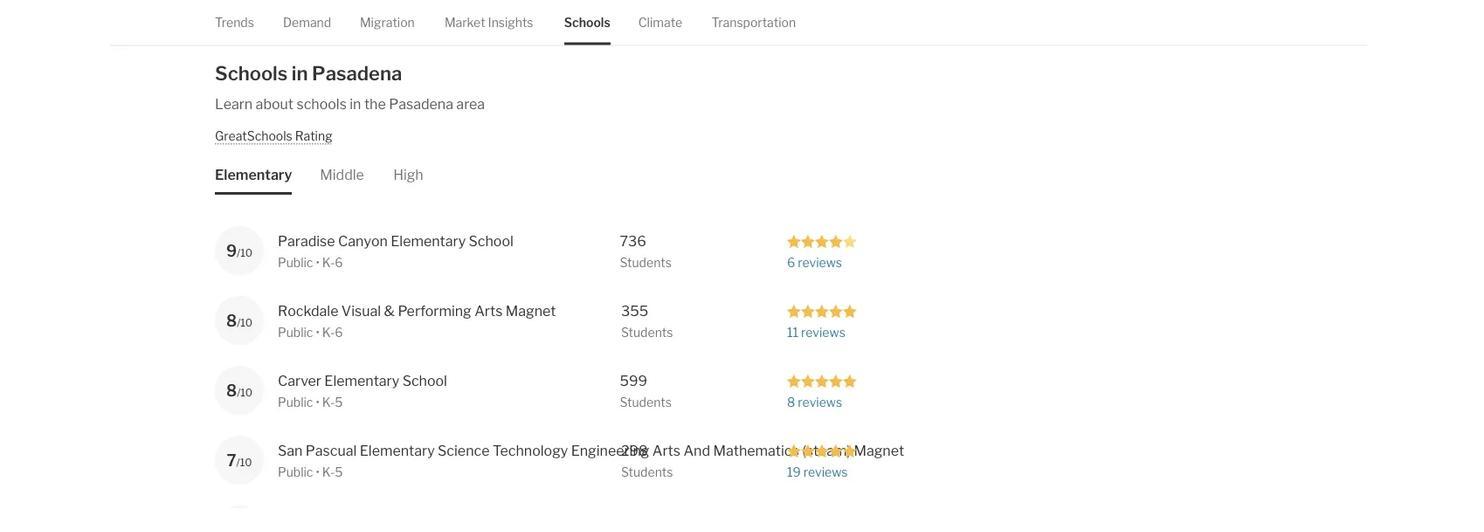 Task type: describe. For each thing, give the bounding box(es) containing it.
1 vertical spatial pasadena
[[389, 95, 453, 112]]

public • k-5
[[278, 466, 343, 481]]

/10 for rockdale
[[237, 317, 253, 329]]

19
[[787, 466, 801, 481]]

355 students
[[621, 303, 673, 341]]

8 for rockdale visual & performing arts magnet
[[226, 311, 237, 331]]

6 down rating 4.0 out of 5 element
[[787, 256, 795, 271]]

schools for schools in pasadena
[[215, 62, 288, 85]]

298
[[621, 443, 648, 460]]

paradise canyon elementary school public • k-6
[[278, 233, 514, 271]]

5 inside the carver elementary school public • k-5
[[335, 396, 343, 411]]

carver elementary school button
[[278, 371, 518, 392]]

high
[[393, 166, 423, 183]]

climate link
[[638, 0, 682, 45]]

6 inside paradise canyon elementary school public • k-6
[[335, 256, 343, 271]]

middle
[[320, 166, 364, 183]]

k- inside rockdale visual & performing arts magnet public • k-6
[[322, 326, 335, 341]]

298 students
[[621, 443, 673, 481]]

4 k- from the top
[[322, 466, 335, 481]]

schools for schools
[[564, 15, 610, 30]]

transportation link
[[711, 0, 796, 45]]

8 /10 for rockdale visual & performing arts magnet
[[226, 311, 253, 331]]

trends link
[[215, 0, 254, 45]]

canyon
[[338, 233, 388, 250]]

school inside paradise canyon elementary school public • k-6
[[469, 233, 514, 250]]

rating
[[295, 129, 332, 144]]

• inside paradise canyon elementary school public • k-6
[[316, 256, 320, 271]]

4 • from the top
[[316, 466, 320, 481]]

/10 for paradise
[[237, 247, 253, 259]]

7 /10
[[227, 451, 252, 470]]

migration link
[[360, 0, 415, 45]]

transportation
[[711, 15, 796, 30]]

rating 5.0 out of 5 element for 599
[[787, 374, 857, 389]]

students for 355
[[621, 326, 673, 341]]

rating 5.0 out of 5 element for 298
[[787, 443, 857, 458]]

market insights link
[[445, 0, 533, 45]]

greatschools rating
[[215, 129, 332, 144]]

middle element
[[320, 145, 364, 195]]

7
[[227, 451, 236, 470]]

arts
[[475, 303, 503, 320]]

carver elementary school public • k-5
[[278, 373, 447, 411]]

schools
[[297, 95, 347, 112]]

6 inside rockdale visual & performing arts magnet public • k-6
[[335, 326, 343, 341]]

6 reviews
[[787, 256, 842, 271]]

schools link
[[564, 0, 610, 45]]

elementary element
[[215, 145, 292, 195]]

11
[[787, 326, 799, 341]]

0 horizontal spatial in
[[292, 62, 308, 85]]

2 5 from the top
[[335, 466, 343, 481]]

students for 736
[[620, 256, 672, 271]]

rating 4.0 out of 5 element
[[787, 234, 857, 249]]

355
[[621, 303, 648, 320]]



Task type: vqa. For each thing, say whether or not it's contained in the screenshot.
the $3,038
no



Task type: locate. For each thing, give the bounding box(es) containing it.
736
[[620, 233, 646, 250]]

visual
[[341, 303, 381, 320]]

2 • from the top
[[316, 326, 320, 341]]

19 reviews
[[787, 466, 848, 481]]

about
[[256, 95, 294, 112]]

climate
[[638, 15, 682, 30]]

school
[[469, 233, 514, 250], [402, 373, 447, 390]]

school down rockdale visual & performing arts magnet public • k-6 at the left bottom of page
[[402, 373, 447, 390]]

/10 for carver
[[237, 387, 253, 399]]

greatschools
[[215, 129, 292, 144]]

public down paradise
[[278, 256, 313, 271]]

0 vertical spatial elementary
[[215, 166, 292, 183]]

reviews right 19
[[804, 466, 848, 481]]

rating 5.0 out of 5 element up "8 reviews"
[[787, 374, 857, 389]]

rockdale
[[278, 303, 338, 320]]

599
[[620, 373, 647, 390]]

students down 736
[[620, 256, 672, 271]]

school up arts
[[469, 233, 514, 250]]

0 vertical spatial rating 5.0 out of 5 element
[[787, 304, 857, 319]]

elementary right canyon
[[391, 233, 466, 250]]

demand
[[283, 15, 331, 30]]

reviews for 298
[[804, 466, 848, 481]]

/10
[[237, 247, 253, 259], [237, 317, 253, 329], [237, 387, 253, 399], [236, 457, 252, 469]]

8 reviews
[[787, 396, 842, 411]]

rating 5.0 out of 5 element for 355
[[787, 304, 857, 319]]

elementary down greatschools
[[215, 166, 292, 183]]

2 rating 5.0 out of 5 element from the top
[[787, 374, 857, 389]]

8 for carver elementary school
[[226, 381, 237, 401]]

0 vertical spatial pasadena
[[312, 62, 402, 85]]

/10 inside 9 /10
[[237, 247, 253, 259]]

migration
[[360, 15, 415, 30]]

11 reviews
[[787, 326, 846, 341]]

students down 599
[[620, 396, 672, 411]]

k- inside paradise canyon elementary school public • k-6
[[322, 256, 335, 271]]

9
[[226, 242, 237, 261]]

6 down canyon
[[335, 256, 343, 271]]

0 vertical spatial 8 /10
[[226, 311, 253, 331]]

in up schools
[[292, 62, 308, 85]]

8 left carver
[[226, 381, 237, 401]]

1 vertical spatial 8 /10
[[226, 381, 253, 401]]

public
[[278, 256, 313, 271], [278, 326, 313, 341], [278, 396, 313, 411], [278, 466, 313, 481]]

rating 5.0 out of 5 element up the 19 reviews
[[787, 443, 857, 458]]

elementary inside the carver elementary school public • k-5
[[324, 373, 399, 390]]

carver
[[278, 373, 321, 390]]

students for 298
[[621, 466, 673, 481]]

reviews up the 19 reviews
[[798, 396, 842, 411]]

1 • from the top
[[316, 256, 320, 271]]

2 8 /10 from the top
[[226, 381, 253, 401]]

public inside paradise canyon elementary school public • k-6
[[278, 256, 313, 271]]

students down 355
[[621, 326, 673, 341]]

schools left climate
[[564, 15, 610, 30]]

1 vertical spatial in
[[350, 95, 361, 112]]

paradise
[[278, 233, 335, 250]]

k- inside the carver elementary school public • k-5
[[322, 396, 335, 411]]

/10 left paradise
[[237, 247, 253, 259]]

• inside the carver elementary school public • k-5
[[316, 396, 320, 411]]

9 /10
[[226, 242, 253, 261]]

5 down carver elementary school button
[[335, 396, 343, 411]]

1 vertical spatial rating 5.0 out of 5 element
[[787, 374, 857, 389]]

rockdale visual & performing arts magnet public • k-6
[[278, 303, 556, 341]]

pasadena up learn about schools in the pasadena area
[[312, 62, 402, 85]]

paradise canyon elementary school button
[[278, 231, 518, 252]]

pasadena
[[312, 62, 402, 85], [389, 95, 453, 112]]

6
[[335, 256, 343, 271], [787, 256, 795, 271], [335, 326, 343, 341]]

4 public from the top
[[278, 466, 313, 481]]

rating 5.0 out of 5 element
[[787, 304, 857, 319], [787, 374, 857, 389], [787, 443, 857, 458]]

learn about schools in the pasadena area
[[215, 95, 485, 112]]

public right 7 /10
[[278, 466, 313, 481]]

public down carver
[[278, 396, 313, 411]]

2 vertical spatial elementary
[[324, 373, 399, 390]]

8 /10
[[226, 311, 253, 331], [226, 381, 253, 401]]

599 students
[[620, 373, 672, 411]]

• down carver
[[316, 396, 320, 411]]

rating 5.0 out of 5 element up 11 reviews
[[787, 304, 857, 319]]

reviews
[[798, 256, 842, 271], [801, 326, 846, 341], [798, 396, 842, 411], [804, 466, 848, 481]]

&
[[384, 303, 395, 320]]

public down rockdale
[[278, 326, 313, 341]]

in
[[292, 62, 308, 85], [350, 95, 361, 112]]

in left the
[[350, 95, 361, 112]]

8 /10 left carver
[[226, 381, 253, 401]]

• down rockdale
[[316, 326, 320, 341]]

1 horizontal spatial school
[[469, 233, 514, 250]]

2 public from the top
[[278, 326, 313, 341]]

1 8 /10 from the top
[[226, 311, 253, 331]]

trends
[[215, 15, 254, 30]]

insights
[[488, 15, 533, 30]]

1 vertical spatial elementary
[[391, 233, 466, 250]]

/10 left carver
[[237, 387, 253, 399]]

1 k- from the top
[[322, 256, 335, 271]]

elementary right carver
[[324, 373, 399, 390]]

rockdale visual & performing arts magnet button
[[278, 301, 556, 322]]

• down paradise
[[316, 256, 320, 271]]

learn
[[215, 95, 253, 112]]

0 horizontal spatial schools
[[215, 62, 288, 85]]

8 /10 left rockdale
[[226, 311, 253, 331]]

1 5 from the top
[[335, 396, 343, 411]]

high element
[[393, 145, 423, 195]]

schools in pasadena
[[215, 62, 402, 85]]

3 • from the top
[[316, 396, 320, 411]]

elementary inside paradise canyon elementary school public • k-6
[[391, 233, 466, 250]]

8 down 9 at the left of page
[[226, 311, 237, 331]]

the
[[364, 95, 386, 112]]

reviews right 11
[[801, 326, 846, 341]]

1 vertical spatial school
[[402, 373, 447, 390]]

schools up learn
[[215, 62, 288, 85]]

2 k- from the top
[[322, 326, 335, 341]]

elementary
[[215, 166, 292, 183], [391, 233, 466, 250], [324, 373, 399, 390]]

0 vertical spatial schools
[[564, 15, 610, 30]]

1 rating 5.0 out of 5 element from the top
[[787, 304, 857, 319]]

school inside the carver elementary school public • k-5
[[402, 373, 447, 390]]

0 horizontal spatial school
[[402, 373, 447, 390]]

•
[[316, 256, 320, 271], [316, 326, 320, 341], [316, 396, 320, 411], [316, 466, 320, 481]]

5 down the carver elementary school public • k-5
[[335, 466, 343, 481]]

magnet
[[506, 303, 556, 320]]

/10 left public • k-5 on the left bottom of page
[[236, 457, 252, 469]]

reviews for 599
[[798, 396, 842, 411]]

1 public from the top
[[278, 256, 313, 271]]

area
[[456, 95, 485, 112]]

students down 298
[[621, 466, 673, 481]]

performing
[[398, 303, 472, 320]]

1 vertical spatial 5
[[335, 466, 343, 481]]

3 public from the top
[[278, 396, 313, 411]]

students
[[620, 256, 672, 271], [621, 326, 673, 341], [620, 396, 672, 411], [621, 466, 673, 481]]

• right 7 /10
[[316, 466, 320, 481]]

3 rating 5.0 out of 5 element from the top
[[787, 443, 857, 458]]

8
[[226, 311, 237, 331], [226, 381, 237, 401], [787, 396, 795, 411]]

public inside rockdale visual & performing arts magnet public • k-6
[[278, 326, 313, 341]]

pasadena right the
[[389, 95, 453, 112]]

• inside rockdale visual & performing arts magnet public • k-6
[[316, 326, 320, 341]]

3 k- from the top
[[322, 396, 335, 411]]

1 horizontal spatial schools
[[564, 15, 610, 30]]

8 down 11
[[787, 396, 795, 411]]

/10 left rockdale
[[237, 317, 253, 329]]

0 vertical spatial 5
[[335, 396, 343, 411]]

market insights
[[445, 15, 533, 30]]

0 vertical spatial in
[[292, 62, 308, 85]]

1 horizontal spatial in
[[350, 95, 361, 112]]

schools
[[564, 15, 610, 30], [215, 62, 288, 85]]

market
[[445, 15, 485, 30]]

5
[[335, 396, 343, 411], [335, 466, 343, 481]]

reviews down rating 4.0 out of 5 element
[[798, 256, 842, 271]]

k-
[[322, 256, 335, 271], [322, 326, 335, 341], [322, 396, 335, 411], [322, 466, 335, 481]]

6 down visual
[[335, 326, 343, 341]]

1 vertical spatial schools
[[215, 62, 288, 85]]

demand link
[[283, 0, 331, 45]]

students for 599
[[620, 396, 672, 411]]

736 students
[[620, 233, 672, 271]]

/10 inside 7 /10
[[236, 457, 252, 469]]

reviews for 736
[[798, 256, 842, 271]]

reviews for 355
[[801, 326, 846, 341]]

8 /10 for carver elementary school
[[226, 381, 253, 401]]

2 vertical spatial rating 5.0 out of 5 element
[[787, 443, 857, 458]]

public inside the carver elementary school public • k-5
[[278, 396, 313, 411]]

0 vertical spatial school
[[469, 233, 514, 250]]



